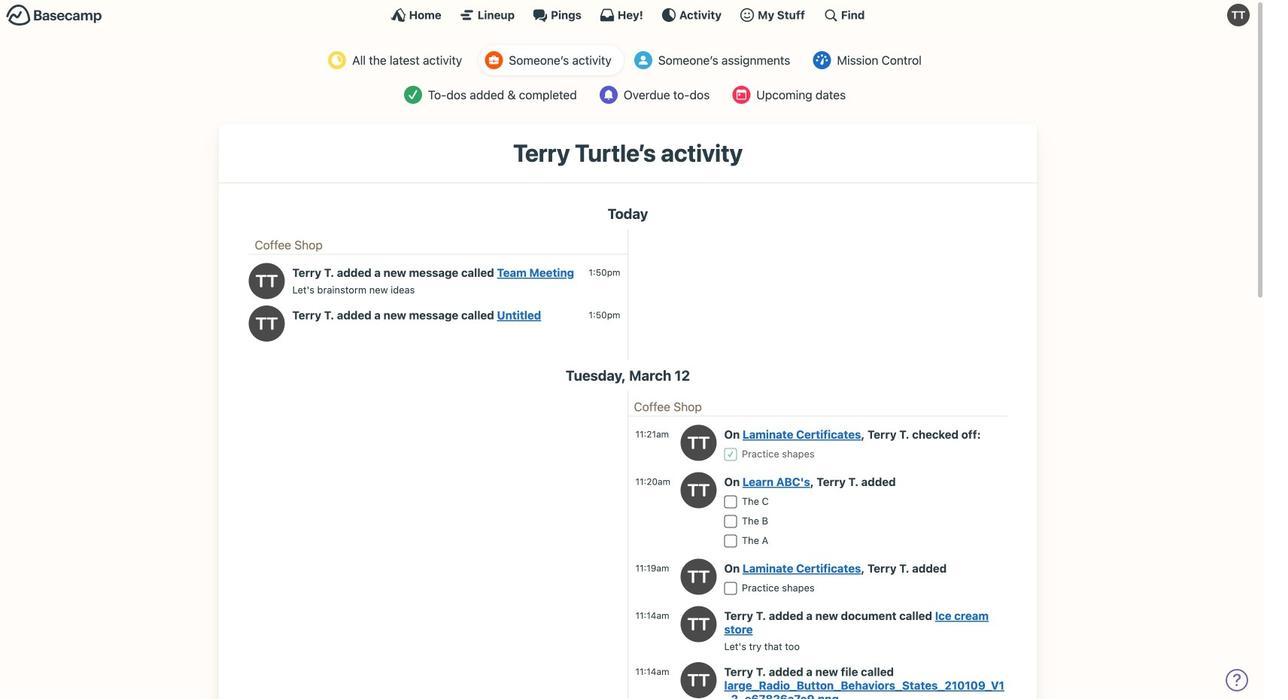 Task type: describe. For each thing, give the bounding box(es) containing it.
1 11:14am element from the top
[[636, 610, 669, 621]]

reminder image
[[600, 86, 618, 104]]

terry turtle image for 11:19am element
[[681, 559, 717, 595]]

terry turtle image for 11:21am element
[[681, 425, 717, 461]]

1 1:50pm element from the top
[[589, 267, 621, 278]]

11:21am element
[[636, 429, 669, 439]]

activity report image
[[328, 51, 346, 69]]

terry turtle image for 1st '11:14am' element from the bottom
[[681, 662, 717, 699]]

terry turtle image for second '11:14am' element from the bottom
[[681, 606, 717, 642]]

gauge image
[[813, 51, 831, 69]]

terry turtle image for 2nd the 1:50pm element from the top of the page
[[249, 306, 285, 342]]

11:20am element
[[636, 476, 671, 487]]

terry turtle image inside main element
[[1228, 4, 1250, 26]]

main element
[[0, 0, 1256, 29]]



Task type: locate. For each thing, give the bounding box(es) containing it.
1:50pm element
[[589, 267, 621, 278], [589, 310, 621, 320]]

11:14am element
[[636, 610, 669, 621], [636, 666, 669, 677]]

0 vertical spatial 11:14am element
[[636, 610, 669, 621]]

assignment image
[[634, 51, 652, 69]]

2 11:14am element from the top
[[636, 666, 669, 677]]

terry turtle image for 2nd the 1:50pm element from the bottom
[[249, 263, 285, 299]]

terry turtle image
[[1228, 4, 1250, 26], [681, 425, 717, 461], [681, 606, 717, 642], [681, 662, 717, 699]]

terry turtle image for the 11:20am element
[[681, 472, 717, 509]]

2 1:50pm element from the top
[[589, 310, 621, 320]]

event image
[[733, 86, 751, 104]]

11:19am element
[[636, 563, 669, 573]]

0 vertical spatial 1:50pm element
[[589, 267, 621, 278]]

1 vertical spatial 1:50pm element
[[589, 310, 621, 320]]

person report image
[[485, 51, 503, 69]]

switch accounts image
[[6, 4, 102, 27]]

todo image
[[404, 86, 422, 104]]

terry turtle image
[[249, 263, 285, 299], [249, 306, 285, 342], [681, 472, 717, 509], [681, 559, 717, 595]]

keyboard shortcut: ⌘ + / image
[[823, 8, 838, 23]]

1 vertical spatial 11:14am element
[[636, 666, 669, 677]]



Task type: vqa. For each thing, say whether or not it's contained in the screenshot.
NO ONE WAS NOTIFIED
no



